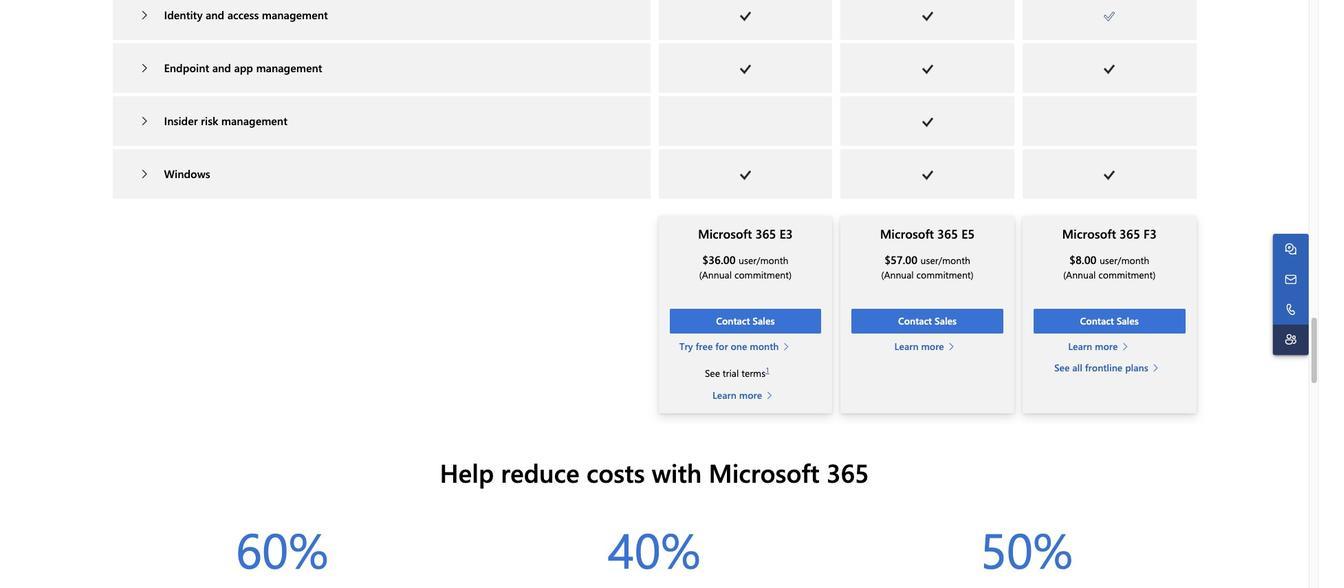 Task type: vqa. For each thing, say whether or not it's contained in the screenshot.
2nd buy from left
no



Task type: describe. For each thing, give the bounding box(es) containing it.
this feature is included image for insider risk management
[[922, 117, 934, 127]]

help reduce costs with microsoft 365
[[440, 455, 870, 489]]

user/month for e3
[[739, 254, 789, 267]]

for
[[716, 340, 729, 353]]

see for see trial terms
[[705, 367, 721, 380]]

insider risk management
[[164, 113, 288, 128]]

0 horizontal spatial learn
[[713, 389, 737, 402]]

365 for e3
[[756, 225, 777, 242]]

learn more for the leftmost learn more link
[[713, 389, 763, 402]]

$8.00
[[1070, 252, 1097, 267]]

access
[[228, 7, 259, 22]]

contact for microsoft 365 f3
[[1081, 314, 1115, 327]]

plans
[[1126, 361, 1149, 374]]

40%
[[608, 516, 701, 582]]

microsoft for microsoft 365 f3
[[1063, 225, 1117, 242]]

this feature is included image for windows
[[922, 170, 934, 180]]

management for identity and access management
[[262, 7, 328, 22]]

e3
[[780, 225, 793, 242]]

try
[[680, 340, 693, 353]]

(annual for microsoft 365 e5
[[882, 269, 914, 282]]

contact for microsoft 365 e3
[[717, 314, 750, 327]]

50%
[[981, 516, 1074, 582]]

contact sales for e3
[[717, 314, 775, 327]]

commitment) for e5
[[917, 269, 974, 282]]

management for endpoint and app management
[[256, 60, 322, 75]]

windows
[[164, 166, 210, 181]]

2 vertical spatial management
[[221, 113, 288, 128]]

commitment) for e3
[[735, 269, 792, 282]]

60%
[[236, 516, 329, 582]]

contact sales link for e5
[[852, 309, 1004, 334]]

microsoft 365 e3
[[698, 225, 793, 242]]

endpoint and app management
[[164, 60, 322, 75]]

sales for e3
[[753, 314, 775, 327]]

$36.00
[[703, 252, 736, 267]]

reduce
[[501, 455, 580, 489]]

1 horizontal spatial learn more link
[[895, 339, 961, 353]]

2 horizontal spatial learn more link
[[1069, 339, 1135, 353]]

sales for e5
[[935, 314, 957, 327]]

(annual for microsoft 365 f3
[[1064, 269, 1097, 282]]

commitment) for f3
[[1099, 269, 1156, 282]]

insider
[[164, 113, 198, 128]]

microsoft for microsoft 365 e3
[[698, 225, 752, 242]]

risk
[[201, 113, 218, 128]]

(annual for microsoft 365 e3
[[700, 269, 732, 282]]

and for identity
[[206, 7, 225, 22]]

try free for one month link
[[680, 339, 796, 353]]

one
[[731, 340, 748, 353]]

contact sales link for e3
[[670, 309, 822, 334]]

1 horizontal spatial learn
[[895, 340, 919, 353]]

endpoint
[[164, 60, 209, 75]]

2 horizontal spatial learn
[[1069, 340, 1093, 353]]



Task type: locate. For each thing, give the bounding box(es) containing it.
1 horizontal spatial (annual
[[882, 269, 914, 282]]

1 contact sales link from the left
[[670, 309, 822, 334]]

0 horizontal spatial contact
[[717, 314, 750, 327]]

sales up 'plans'
[[1117, 314, 1139, 327]]

user/month inside $8.00 user/month (annual commitment)
[[1100, 254, 1150, 267]]

see left trial
[[705, 367, 721, 380]]

frontline
[[1086, 361, 1123, 374]]

learn more link
[[895, 339, 961, 353], [1069, 339, 1135, 353], [713, 388, 779, 402]]

2 horizontal spatial contact sales link
[[1034, 309, 1186, 334]]

microsoft
[[698, 225, 752, 242], [881, 225, 935, 242], [1063, 225, 1117, 242], [709, 455, 820, 489]]

365 for f3
[[1120, 225, 1141, 242]]

1 commitment) from the left
[[735, 269, 792, 282]]

2 horizontal spatial user/month
[[1100, 254, 1150, 267]]

and left app
[[212, 60, 231, 75]]

see left "all"
[[1055, 361, 1070, 374]]

user/month down microsoft 365 f3
[[1100, 254, 1150, 267]]

microsoft 365 f3
[[1063, 225, 1157, 242]]

0 vertical spatial management
[[262, 7, 328, 22]]

contact
[[717, 314, 750, 327], [899, 314, 933, 327], [1081, 314, 1115, 327]]

user/month inside $36.00 user/month (annual commitment)
[[739, 254, 789, 267]]

0 horizontal spatial user/month
[[739, 254, 789, 267]]

user/month down the microsoft 365 e5
[[921, 254, 971, 267]]

$57.00 user/month (annual commitment)
[[882, 252, 974, 282]]

user/month
[[739, 254, 789, 267], [921, 254, 971, 267], [1100, 254, 1150, 267]]

commitment) down microsoft 365 f3
[[1099, 269, 1156, 282]]

and
[[206, 7, 225, 22], [212, 60, 231, 75]]

0 horizontal spatial contact sales
[[717, 314, 775, 327]]

commitment) inside $57.00 user/month (annual commitment)
[[917, 269, 974, 282]]

2 horizontal spatial more
[[1096, 340, 1119, 353]]

more for middle learn more link
[[922, 340, 945, 353]]

0 horizontal spatial commitment)
[[735, 269, 792, 282]]

month
[[750, 340, 779, 353]]

commitment)
[[735, 269, 792, 282], [917, 269, 974, 282], [1099, 269, 1156, 282]]

free
[[696, 340, 713, 353]]

and left access
[[206, 7, 225, 22]]

try free for one month
[[680, 340, 779, 353]]

2 sales from the left
[[935, 314, 957, 327]]

2 commitment) from the left
[[917, 269, 974, 282]]

3 contact sales from the left
[[1081, 314, 1139, 327]]

commitment) down the microsoft 365 e5
[[917, 269, 974, 282]]

with
[[652, 455, 702, 489]]

3 contact sales link from the left
[[1034, 309, 1186, 334]]

(annual down $8.00 at the top right
[[1064, 269, 1097, 282]]

all
[[1073, 361, 1083, 374]]

contact down $57.00 user/month (annual commitment)
[[899, 314, 933, 327]]

1 (annual from the left
[[700, 269, 732, 282]]

user/month inside $57.00 user/month (annual commitment)
[[921, 254, 971, 267]]

$8.00 user/month (annual commitment)
[[1064, 252, 1156, 282]]

2 (annual from the left
[[882, 269, 914, 282]]

contact sales link for f3
[[1034, 309, 1186, 334]]

user/month for e5
[[921, 254, 971, 267]]

contact up see all frontline plans
[[1081, 314, 1115, 327]]

2 horizontal spatial learn more
[[1069, 340, 1119, 353]]

contact sales
[[717, 314, 775, 327], [899, 314, 957, 327], [1081, 314, 1139, 327]]

more for the leftmost learn more link
[[740, 389, 763, 402]]

1 horizontal spatial user/month
[[921, 254, 971, 267]]

sales
[[753, 314, 775, 327], [935, 314, 957, 327], [1117, 314, 1139, 327]]

help
[[440, 455, 494, 489]]

contact sales for f3
[[1081, 314, 1139, 327]]

(annual
[[700, 269, 732, 282], [882, 269, 914, 282], [1064, 269, 1097, 282]]

1 horizontal spatial commitment)
[[917, 269, 974, 282]]

(annual inside $57.00 user/month (annual commitment)
[[882, 269, 914, 282]]

more
[[922, 340, 945, 353], [1096, 340, 1119, 353], [740, 389, 763, 402]]

user/month for f3
[[1100, 254, 1150, 267]]

(annual down $36.00
[[700, 269, 732, 282]]

2 horizontal spatial contact
[[1081, 314, 1115, 327]]

3 (annual from the left
[[1064, 269, 1097, 282]]

2 horizontal spatial contact sales
[[1081, 314, 1139, 327]]

1 contact from the left
[[717, 314, 750, 327]]

0 horizontal spatial learn more link
[[713, 388, 779, 402]]

(annual inside $8.00 user/month (annual commitment)
[[1064, 269, 1097, 282]]

2 user/month from the left
[[921, 254, 971, 267]]

$57.00
[[885, 252, 918, 267]]

1 horizontal spatial more
[[922, 340, 945, 353]]

1 horizontal spatial contact sales
[[899, 314, 957, 327]]

see all frontline plans
[[1055, 361, 1149, 374]]

2 contact sales link from the left
[[852, 309, 1004, 334]]

0 horizontal spatial (annual
[[700, 269, 732, 282]]

contact sales link up the one
[[670, 309, 822, 334]]

3 sales from the left
[[1117, 314, 1139, 327]]

365
[[756, 225, 777, 242], [938, 225, 959, 242], [1120, 225, 1141, 242], [827, 455, 870, 489]]

0 horizontal spatial learn more
[[713, 389, 763, 402]]

more for the right learn more link
[[1096, 340, 1119, 353]]

see for see all frontline plans
[[1055, 361, 1070, 374]]

365 for e5
[[938, 225, 959, 242]]

sales up month
[[753, 314, 775, 327]]

contact sales up see all frontline plans link
[[1081, 314, 1139, 327]]

contact for microsoft 365 e5
[[899, 314, 933, 327]]

contact up try free for one month
[[717, 314, 750, 327]]

microsoft 365 e5
[[881, 225, 975, 242]]

(annual inside $36.00 user/month (annual commitment)
[[700, 269, 732, 282]]

1 sales from the left
[[753, 314, 775, 327]]

management right risk
[[221, 113, 288, 128]]

identity and access management
[[164, 7, 328, 22]]

0 horizontal spatial sales
[[753, 314, 775, 327]]

terms
[[742, 367, 766, 380]]

identity
[[164, 7, 203, 22]]

sales for f3
[[1117, 314, 1139, 327]]

1 horizontal spatial contact sales link
[[852, 309, 1004, 334]]

1 horizontal spatial learn more
[[895, 340, 945, 353]]

3 user/month from the left
[[1100, 254, 1150, 267]]

2 contact sales from the left
[[899, 314, 957, 327]]

management right app
[[256, 60, 322, 75]]

this feature is included image for identity and access management
[[922, 11, 934, 21]]

1 contact sales from the left
[[717, 314, 775, 327]]

contact sales up the one
[[717, 314, 775, 327]]

learn more for middle learn more link
[[895, 340, 945, 353]]

1 horizontal spatial see
[[1055, 361, 1070, 374]]

1 vertical spatial and
[[212, 60, 231, 75]]

this feature is included image
[[922, 11, 934, 21], [740, 64, 751, 74], [922, 64, 934, 74], [1105, 64, 1116, 74], [922, 117, 934, 127], [922, 170, 934, 180]]

contact sales link up see all frontline plans link
[[1034, 309, 1186, 334]]

2 horizontal spatial (annual
[[1064, 269, 1097, 282]]

3 contact from the left
[[1081, 314, 1115, 327]]

see
[[1055, 361, 1070, 374], [705, 367, 721, 380]]

0 horizontal spatial more
[[740, 389, 763, 402]]

see trial terms
[[705, 367, 766, 380]]

contact sales for e5
[[899, 314, 957, 327]]

and for endpoint
[[212, 60, 231, 75]]

costs
[[587, 455, 645, 489]]

contact sales link down $57.00 user/month (annual commitment)
[[852, 309, 1004, 334]]

sales down $57.00 user/month (annual commitment)
[[935, 314, 957, 327]]

management right access
[[262, 7, 328, 22]]

learn more
[[895, 340, 945, 353], [1069, 340, 1119, 353], [713, 389, 763, 402]]

commitment) down microsoft 365 e3
[[735, 269, 792, 282]]

0 vertical spatial and
[[206, 7, 225, 22]]

management
[[262, 7, 328, 22], [256, 60, 322, 75], [221, 113, 288, 128]]

3 commitment) from the left
[[1099, 269, 1156, 282]]

learn more for the right learn more link
[[1069, 340, 1119, 353]]

2 horizontal spatial sales
[[1117, 314, 1139, 327]]

commitment) inside $8.00 user/month (annual commitment)
[[1099, 269, 1156, 282]]

commitment) inside $36.00 user/month (annual commitment)
[[735, 269, 792, 282]]

e5
[[962, 225, 975, 242]]

contact sales down $57.00 user/month (annual commitment)
[[899, 314, 957, 327]]

this feature is included image
[[1105, 11, 1116, 21], [740, 11, 751, 21], [740, 170, 751, 180], [1105, 170, 1116, 180]]

2 contact from the left
[[899, 314, 933, 327]]

learn
[[895, 340, 919, 353], [1069, 340, 1093, 353], [713, 389, 737, 402]]

2 horizontal spatial commitment)
[[1099, 269, 1156, 282]]

app
[[234, 60, 253, 75]]

1 horizontal spatial contact
[[899, 314, 933, 327]]

trial
[[723, 367, 739, 380]]

f3
[[1144, 225, 1157, 242]]

$36.00 user/month (annual commitment)
[[700, 252, 792, 282]]

microsoft for microsoft 365 e5
[[881, 225, 935, 242]]

1 user/month from the left
[[739, 254, 789, 267]]

see all frontline plans link
[[1055, 360, 1165, 375]]

1 horizontal spatial sales
[[935, 314, 957, 327]]

this feature is included image for endpoint and app management
[[922, 64, 934, 74]]

0 horizontal spatial contact sales link
[[670, 309, 822, 334]]

(annual down $57.00 at top right
[[882, 269, 914, 282]]

contact sales link
[[670, 309, 822, 334], [852, 309, 1004, 334], [1034, 309, 1186, 334]]

0 horizontal spatial see
[[705, 367, 721, 380]]

user/month down microsoft 365 e3
[[739, 254, 789, 267]]

1 vertical spatial management
[[256, 60, 322, 75]]



